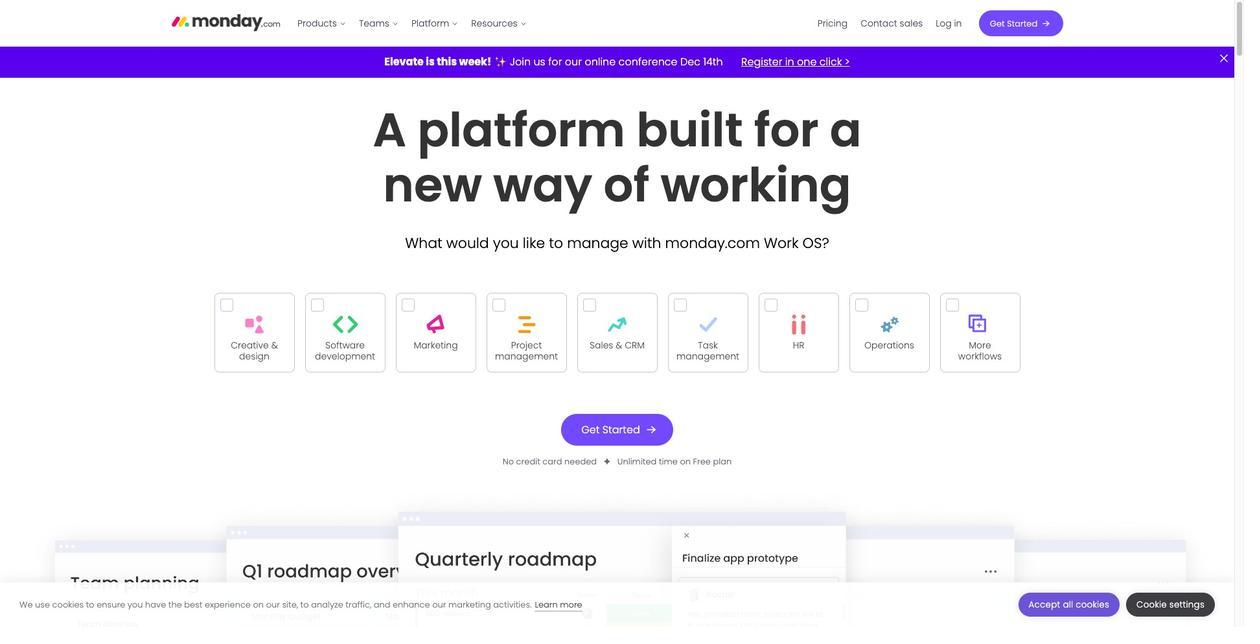 Task type: vqa. For each thing, say whether or not it's contained in the screenshot.
the topmost the in
yes



Task type: locate. For each thing, give the bounding box(es) containing it.
0 horizontal spatial cookies
[[52, 598, 84, 611]]

get up needed
[[581, 422, 600, 437]]

0 horizontal spatial started
[[602, 422, 640, 437]]

1 horizontal spatial for
[[754, 97, 819, 163]]

for left a
[[754, 97, 819, 163]]

cookie
[[1137, 599, 1167, 611]]

2 list from the left
[[811, 0, 968, 47]]

marketing
[[414, 339, 458, 352]]

week!
[[459, 54, 491, 69]]

Software development checkbox
[[305, 293, 385, 372]]

click
[[820, 54, 842, 69]]

os?
[[803, 234, 829, 254]]

time
[[659, 455, 678, 468]]

products
[[297, 17, 337, 30]]

2 management from the left
[[676, 350, 739, 363]]

a
[[830, 97, 862, 163]]

1 vertical spatial for
[[754, 97, 819, 163]]

& inside checkbox
[[616, 339, 622, 352]]

to left ensure on the left of the page
[[86, 598, 94, 611]]

crm icon image
[[604, 312, 630, 338]]

1 vertical spatial get
[[581, 422, 600, 437]]

for right us
[[548, 54, 562, 69]]

operations icon image
[[876, 312, 902, 338]]

you left have
[[128, 598, 143, 611]]

2 horizontal spatial to
[[549, 234, 563, 254]]

and
[[374, 598, 390, 611]]

0 horizontal spatial on
[[253, 598, 264, 611]]

get started inside the main element
[[990, 17, 1038, 29]]

1 horizontal spatial management
[[676, 350, 739, 363]]

0 horizontal spatial get started button
[[561, 414, 673, 446]]

teams link
[[352, 13, 405, 34]]

cookies right use
[[52, 598, 84, 611]]

software
[[325, 339, 365, 352]]

activities.
[[493, 598, 532, 611]]

get started button inside the main element
[[979, 10, 1063, 36]]

cookies inside button
[[1076, 599, 1109, 611]]

you
[[493, 234, 519, 254], [128, 598, 143, 611]]

in inside list
[[954, 17, 962, 30]]

creative
[[231, 339, 269, 352]]

dialog
[[0, 583, 1234, 627]]

way
[[493, 153, 592, 218]]

2 & from the left
[[616, 339, 622, 352]]

on right 'experience'
[[253, 598, 264, 611]]

we
[[19, 598, 33, 611]]

our left site,
[[266, 598, 280, 611]]

1 management from the left
[[495, 350, 558, 363]]

1 vertical spatial in
[[785, 54, 794, 69]]

1 horizontal spatial on
[[680, 455, 691, 468]]

project management
[[495, 339, 558, 363]]

0 horizontal spatial get started
[[581, 422, 640, 437]]

get started for get started button to the bottom
[[581, 422, 640, 437]]

0 horizontal spatial to
[[86, 598, 94, 611]]

marketing
[[448, 598, 491, 611]]

cookies right all
[[1076, 599, 1109, 611]]

operations
[[864, 339, 914, 352]]

to right like
[[549, 234, 563, 254]]

2 horizontal spatial our
[[565, 54, 582, 69]]

0 vertical spatial get
[[990, 17, 1005, 29]]

accept all cookies
[[1029, 599, 1109, 611]]

0 horizontal spatial &
[[271, 339, 278, 352]]

& left crm
[[616, 339, 622, 352]]

0 vertical spatial get started
[[990, 17, 1038, 29]]

0 horizontal spatial our
[[266, 598, 280, 611]]

0 horizontal spatial you
[[128, 598, 143, 611]]

a
[[373, 97, 406, 163]]

1 vertical spatial on
[[253, 598, 264, 611]]

like
[[523, 234, 545, 254]]

Creative & design checkbox
[[214, 293, 295, 372]]

1 & from the left
[[271, 339, 278, 352]]

to right site,
[[300, 598, 309, 611]]

0 horizontal spatial in
[[785, 54, 794, 69]]

in right log
[[954, 17, 962, 30]]

management down task icon
[[676, 350, 739, 363]]

list
[[291, 0, 533, 47], [811, 0, 968, 47]]

& right 'design'
[[271, 339, 278, 352]]

0 horizontal spatial management
[[495, 350, 558, 363]]

sales
[[590, 339, 613, 352]]

1 vertical spatial you
[[128, 598, 143, 611]]

1 vertical spatial started
[[602, 422, 640, 437]]

get
[[990, 17, 1005, 29], [581, 422, 600, 437]]

1 horizontal spatial &
[[616, 339, 622, 352]]

plan
[[713, 455, 732, 468]]

get for get started button to the bottom
[[581, 422, 600, 437]]

1 horizontal spatial get
[[990, 17, 1005, 29]]

0 horizontal spatial get
[[581, 422, 600, 437]]

Project management checkbox
[[486, 293, 567, 372]]

1 horizontal spatial list
[[811, 0, 968, 47]]

for
[[548, 54, 562, 69], [754, 97, 819, 163]]

resources link
[[465, 13, 533, 34]]

1 horizontal spatial started
[[1007, 17, 1038, 29]]

get started
[[990, 17, 1038, 29], [581, 422, 640, 437]]

monday.com logo image
[[171, 8, 281, 36]]

contact
[[861, 17, 897, 30]]

our right enhance
[[432, 598, 446, 611]]

1 horizontal spatial in
[[954, 17, 962, 30]]

hp asset white bg image
[[0, 492, 1234, 627]]

design
[[239, 350, 269, 363]]

management
[[495, 350, 558, 363], [676, 350, 739, 363]]

get inside the main element
[[990, 17, 1005, 29]]

on inside dialog
[[253, 598, 264, 611]]

us
[[534, 54, 545, 69]]

1 horizontal spatial our
[[432, 598, 446, 611]]

accept
[[1029, 599, 1060, 611]]

sales & crm
[[590, 339, 645, 352]]

management inside checkbox
[[676, 350, 739, 363]]

0 horizontal spatial for
[[548, 54, 562, 69]]

0 horizontal spatial list
[[291, 0, 533, 47]]

1 vertical spatial get started
[[581, 422, 640, 437]]

0 vertical spatial on
[[680, 455, 691, 468]]

0 vertical spatial you
[[493, 234, 519, 254]]

&
[[271, 339, 278, 352], [616, 339, 622, 352]]

on left the free
[[680, 455, 691, 468]]

& inside creative & design
[[271, 339, 278, 352]]

what would you like to manage with monday.com work os?
[[405, 234, 829, 254]]

management inside option
[[495, 350, 558, 363]]

1 list from the left
[[291, 0, 533, 47]]

group
[[209, 288, 1025, 378]]

in for register
[[785, 54, 794, 69]]

no credit card needed   ✦    unlimited time on free plan
[[503, 455, 732, 468]]

0 vertical spatial started
[[1007, 17, 1038, 29]]

hr icon image
[[786, 312, 812, 338]]

needed
[[564, 455, 597, 468]]

our
[[565, 54, 582, 69], [266, 598, 280, 611], [432, 598, 446, 611]]

is
[[426, 54, 435, 69]]

1 horizontal spatial get started
[[990, 17, 1038, 29]]

project
[[511, 339, 542, 352]]

0 vertical spatial get started button
[[979, 10, 1063, 36]]

task icon image
[[695, 312, 721, 338]]

our left online
[[565, 54, 582, 69]]

platform link
[[405, 13, 465, 34]]

1 horizontal spatial cookies
[[1076, 599, 1109, 611]]

Sales & CRM checkbox
[[577, 293, 657, 372]]

get right 'log in' link
[[990, 17, 1005, 29]]

manage
[[567, 234, 628, 254]]

management down pmo icon
[[495, 350, 558, 363]]

started
[[1007, 17, 1038, 29], [602, 422, 640, 437]]

cookies for use
[[52, 598, 84, 611]]

get started button
[[979, 10, 1063, 36], [561, 414, 673, 446]]

0 vertical spatial in
[[954, 17, 962, 30]]

started inside the main element
[[1007, 17, 1038, 29]]

a platform built for a
[[373, 97, 862, 163]]

1 horizontal spatial get started button
[[979, 10, 1063, 36]]

contact sales
[[861, 17, 923, 30]]

you left like
[[493, 234, 519, 254]]

on
[[680, 455, 691, 468], [253, 598, 264, 611]]

best
[[184, 598, 202, 611]]

to
[[549, 234, 563, 254], [86, 598, 94, 611], [300, 598, 309, 611]]

marketing icon image
[[423, 312, 449, 338]]

in left one
[[785, 54, 794, 69]]

✨
[[494, 54, 507, 69]]



Task type: describe. For each thing, give the bounding box(es) containing it.
development
[[315, 350, 375, 363]]

cookies for all
[[1076, 599, 1109, 611]]

elevate
[[384, 54, 424, 69]]

group containing creative & design
[[209, 288, 1025, 378]]

More workflows checkbox
[[940, 293, 1020, 372]]

✦
[[604, 455, 610, 468]]

cookie settings
[[1137, 599, 1205, 611]]

one
[[797, 54, 817, 69]]

register in one click > link
[[741, 54, 850, 69]]

use
[[35, 598, 50, 611]]

cookie settings button
[[1126, 593, 1215, 617]]

>
[[845, 54, 850, 69]]

register
[[741, 54, 782, 69]]

1 vertical spatial get started button
[[561, 414, 673, 446]]

this
[[437, 54, 457, 69]]

you inside dialog
[[128, 598, 143, 611]]

dec
[[680, 54, 700, 69]]

conference
[[619, 54, 677, 69]]

enhance
[[393, 598, 430, 611]]

more workflows
[[958, 339, 1002, 363]]

1 horizontal spatial you
[[493, 234, 519, 254]]

all
[[1063, 599, 1073, 611]]

site,
[[282, 598, 298, 611]]

software development
[[315, 339, 375, 363]]

settings
[[1169, 599, 1205, 611]]

management for task
[[676, 350, 739, 363]]

get for get started button in the main element
[[990, 17, 1005, 29]]

monday.com
[[665, 234, 760, 254]]

products link
[[291, 13, 352, 34]]

pricing link
[[811, 13, 854, 34]]

task
[[698, 339, 718, 352]]

working
[[661, 153, 851, 218]]

work
[[764, 234, 799, 254]]

of
[[604, 153, 649, 218]]

pmo icon image
[[514, 312, 539, 338]]

dev icon image
[[332, 312, 358, 338]]

online
[[585, 54, 616, 69]]

learn more link
[[535, 598, 582, 611]]

analyze
[[311, 598, 343, 611]]

started for get started button to the bottom
[[602, 422, 640, 437]]

in for log
[[954, 17, 962, 30]]

list containing pricing
[[811, 0, 968, 47]]

accept all cookies button
[[1018, 593, 1120, 617]]

resources
[[471, 17, 518, 30]]

get started for get started button in the main element
[[990, 17, 1038, 29]]

Marketing checkbox
[[396, 293, 476, 372]]

list containing products
[[291, 0, 533, 47]]

no
[[503, 455, 514, 468]]

management for project
[[495, 350, 558, 363]]

would
[[446, 234, 489, 254]]

workflows icon image
[[967, 312, 993, 338]]

platform
[[417, 97, 625, 163]]

started for get started button in the main element
[[1007, 17, 1038, 29]]

what
[[405, 234, 442, 254]]

more
[[969, 339, 991, 352]]

0 vertical spatial for
[[548, 54, 562, 69]]

14th
[[703, 54, 723, 69]]

crm
[[625, 339, 645, 352]]

have
[[145, 598, 166, 611]]

experience
[[205, 598, 251, 611]]

new
[[383, 153, 482, 218]]

HR checkbox
[[758, 293, 839, 372]]

card
[[543, 455, 562, 468]]

elevate is this week! ✨ join us for our online conference dec 14th
[[384, 54, 726, 69]]

design icon image
[[241, 312, 267, 338]]

Task management checkbox
[[668, 293, 748, 372]]

free
[[693, 455, 711, 468]]

& for design
[[271, 339, 278, 352]]

log in
[[936, 17, 962, 30]]

ensure
[[97, 598, 125, 611]]

platform
[[411, 17, 449, 30]]

sales
[[900, 17, 923, 30]]

creative & design
[[231, 339, 278, 363]]

log in link
[[929, 13, 968, 34]]

log
[[936, 17, 952, 30]]

join
[[510, 54, 531, 69]]

workflows
[[958, 350, 1002, 363]]

task management
[[676, 339, 739, 363]]

1 horizontal spatial to
[[300, 598, 309, 611]]

teams
[[359, 17, 389, 30]]

main element
[[291, 0, 1063, 47]]

with
[[632, 234, 661, 254]]

pricing
[[818, 17, 848, 30]]

register in one click >
[[741, 54, 850, 69]]

dialog containing we use cookies to ensure you have the best experience on our site, to analyze traffic, and enhance our marketing activities.
[[0, 583, 1234, 627]]

traffic,
[[346, 598, 371, 611]]

hr
[[793, 339, 804, 352]]

built
[[636, 97, 743, 163]]

credit
[[516, 455, 540, 468]]

new way of working
[[383, 153, 851, 218]]

more
[[560, 598, 582, 611]]

& for crm
[[616, 339, 622, 352]]

the
[[168, 598, 182, 611]]

unlimited
[[617, 455, 657, 468]]

Operations checkbox
[[849, 293, 930, 372]]



